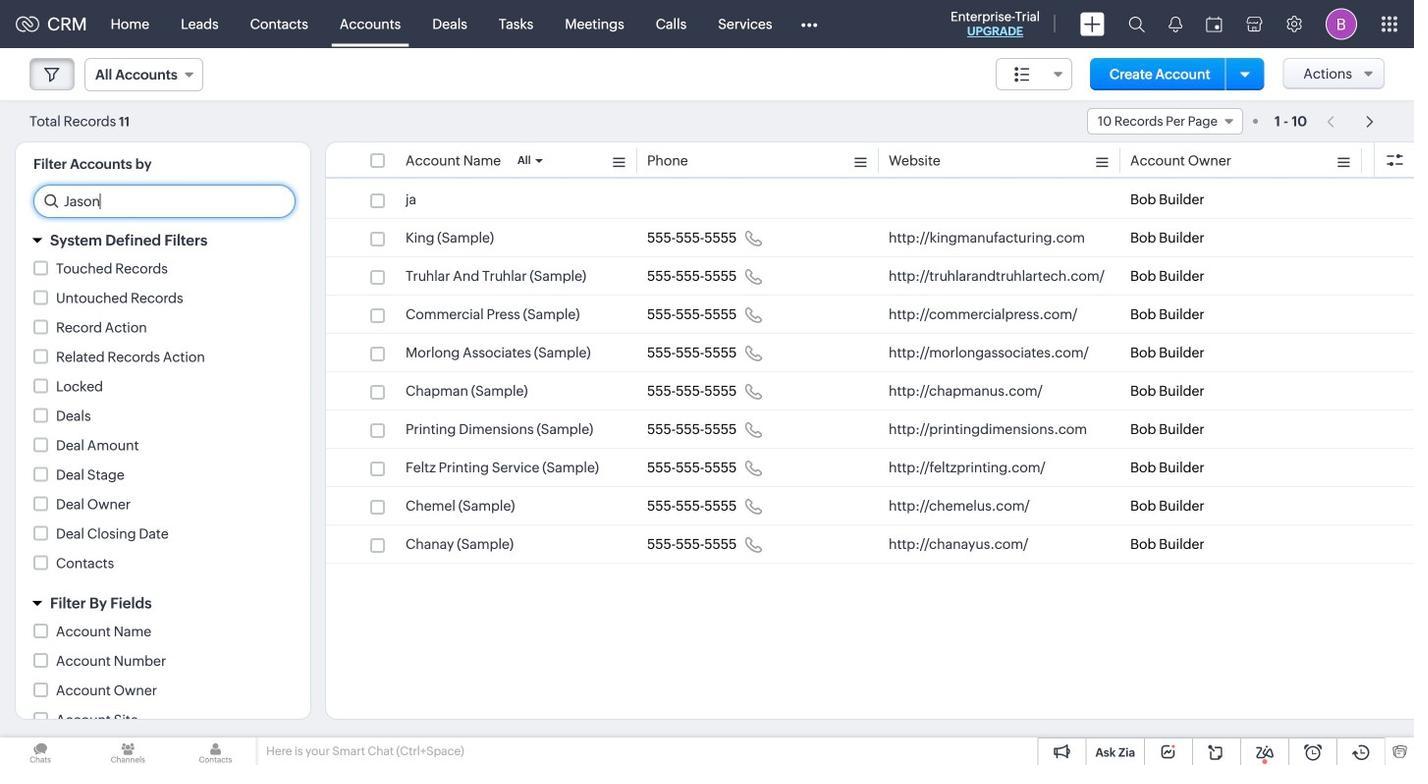 Task type: locate. For each thing, give the bounding box(es) containing it.
profile image
[[1326, 8, 1358, 40]]

0 vertical spatial region
[[16, 258, 310, 293]]

2 region from the top
[[16, 328, 310, 363]]

region
[[16, 258, 310, 293], [16, 328, 310, 363]]

channels image
[[88, 738, 168, 765]]

None field
[[84, 58, 203, 91], [996, 58, 1073, 90], [1087, 108, 1244, 135], [84, 58, 203, 91], [1087, 108, 1244, 135]]

search element
[[1117, 0, 1157, 48]]

1 vertical spatial region
[[16, 328, 310, 363]]

signals element
[[1157, 0, 1195, 48]]

chats image
[[0, 738, 81, 765]]

create menu element
[[1069, 0, 1117, 48]]

search image
[[1129, 16, 1145, 32]]

row group
[[326, 181, 1415, 564]]

calendar image
[[1206, 16, 1223, 32]]



Task type: vqa. For each thing, say whether or not it's contained in the screenshot.
Users
no



Task type: describe. For each thing, give the bounding box(es) containing it.
logo image
[[16, 16, 39, 32]]

1 region from the top
[[16, 258, 310, 293]]

Other Modules field
[[788, 8, 831, 40]]

Search text field
[[34, 186, 295, 217]]

none field size
[[996, 58, 1073, 90]]

profile element
[[1314, 0, 1369, 48]]

contacts image
[[175, 738, 256, 765]]

signals image
[[1169, 16, 1183, 32]]

create menu image
[[1081, 12, 1105, 36]]

size image
[[1015, 66, 1031, 84]]



